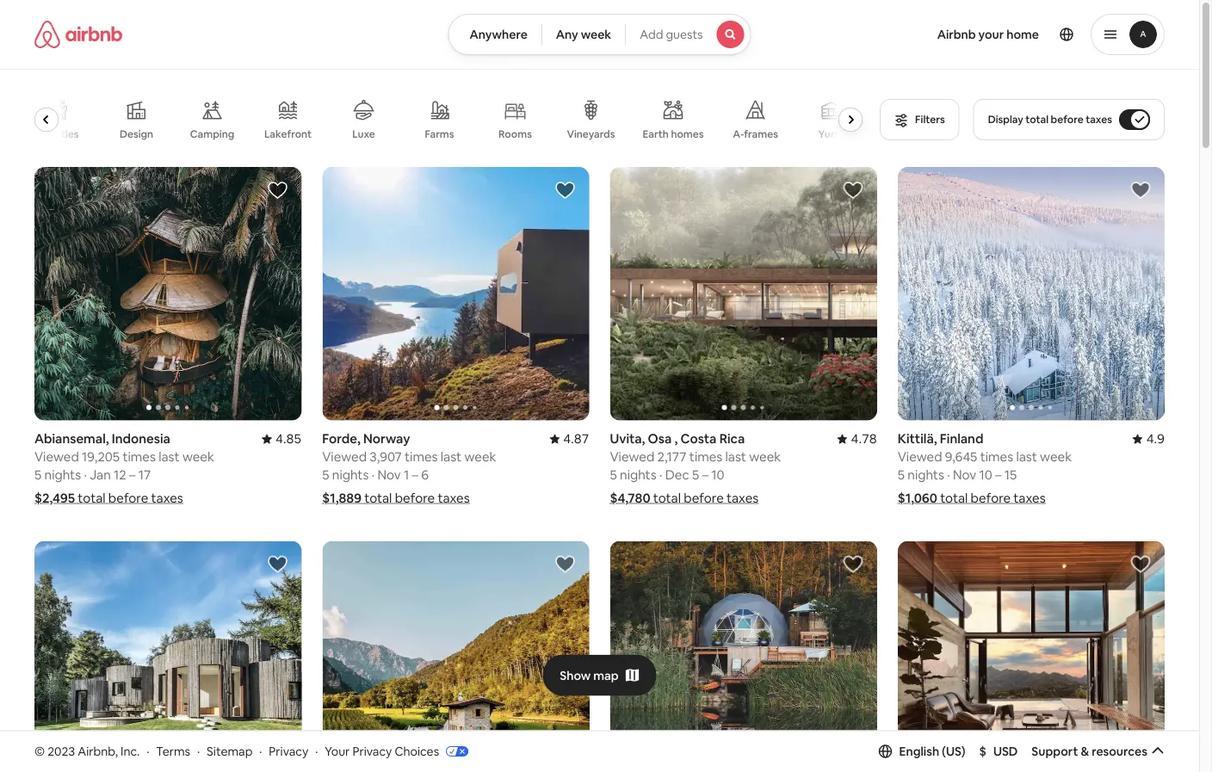 Task type: vqa. For each thing, say whether or not it's contained in the screenshot.
November
no



Task type: locate. For each thing, give the bounding box(es) containing it.
$
[[980, 744, 987, 759]]

viewed down the forde,
[[322, 449, 367, 466]]

privacy link
[[269, 744, 309, 759]]

15
[[1005, 467, 1017, 484]]

10 left 15
[[980, 467, 993, 484]]

(us)
[[942, 744, 966, 759]]

english (us)
[[900, 744, 966, 759]]

week inside "kittilä, finland viewed 9,645 times last week 5 nights · nov 10 – 15 $1,060 total before taxes"
[[1041, 449, 1072, 466]]

total inside "kittilä, finland viewed 9,645 times last week 5 nights · nov 10 – 15 $1,060 total before taxes"
[[941, 490, 968, 507]]

total inside 'display total before taxes' button
[[1026, 113, 1049, 126]]

usd
[[994, 744, 1018, 759]]

,
[[675, 431, 678, 448]]

last
[[159, 449, 180, 466], [441, 449, 462, 466], [726, 449, 747, 466], [1017, 449, 1038, 466]]

$1,060
[[898, 490, 938, 507]]

last inside "kittilä, finland viewed 9,645 times last week 5 nights · nov 10 – 15 $1,060 total before taxes"
[[1017, 449, 1038, 466]]

norway
[[363, 431, 410, 448]]

kittilä,
[[898, 431, 938, 448]]

viewed down 'uvita,'
[[610, 449, 655, 466]]

dec
[[665, 467, 690, 484]]

add to wishlist: stege, denmark image
[[267, 554, 288, 575]]

nights inside uvita, osa , costa rica viewed 2,177 times last week 5 nights · dec 5 – 10 $4,780 total before taxes
[[620, 467, 657, 484]]

before down 15
[[971, 490, 1011, 507]]

last up 15
[[1017, 449, 1038, 466]]

airbnb,
[[78, 744, 118, 759]]

last down indonesia
[[159, 449, 180, 466]]

last down rica
[[726, 449, 747, 466]]

total right $1,889
[[365, 490, 392, 507]]

last for kittilä, finland
[[1017, 449, 1038, 466]]

nights up $1,889
[[332, 467, 369, 484]]

times down costa
[[690, 449, 723, 466]]

· down 3,907 in the bottom of the page
[[372, 467, 375, 484]]

add to wishlist: calaca, philippines image
[[1131, 554, 1152, 575]]

nights up $4,780
[[620, 467, 657, 484]]

– right 1
[[412, 467, 419, 484]]

finland
[[940, 431, 984, 448]]

abiansemal,
[[34, 431, 109, 448]]

3 viewed from the left
[[610, 449, 655, 466]]

– for abiansemal, indonesia
[[129, 467, 136, 484]]

times
[[123, 449, 156, 466], [405, 449, 438, 466], [690, 449, 723, 466], [981, 449, 1014, 466]]

nov down 9,645
[[953, 467, 977, 484]]

5 up $1,060
[[898, 467, 905, 484]]

times inside forde, norway viewed 3,907 times last week 5 nights · nov 1 – 6 $1,889 total before taxes
[[405, 449, 438, 466]]

week inside abiansemal, indonesia viewed 19,205 times last week 5 nights · jan 12 – 17 $2,495 total before taxes
[[182, 449, 214, 466]]

inc.
[[121, 744, 140, 759]]

vineyards
[[568, 127, 616, 141]]

week for forde, norway viewed 3,907 times last week 5 nights · nov 1 – 6 $1,889 total before taxes
[[465, 449, 496, 466]]

abiansemal, indonesia viewed 19,205 times last week 5 nights · jan 12 – 17 $2,495 total before taxes
[[34, 431, 214, 507]]

add to wishlist: kittilä, finland image
[[1131, 180, 1152, 201]]

4.9 out of 5 average rating image
[[1133, 431, 1165, 448]]

add to wishlist: forde, norway image
[[555, 180, 576, 201]]

before right display
[[1051, 113, 1084, 126]]

total for kittilä, finland viewed 9,645 times last week 5 nights · nov 10 – 15 $1,060 total before taxes
[[941, 490, 968, 507]]

· left jan
[[84, 467, 87, 484]]

– inside abiansemal, indonesia viewed 19,205 times last week 5 nights · jan 12 – 17 $2,495 total before taxes
[[129, 467, 136, 484]]

5
[[34, 467, 42, 484], [322, 467, 329, 484], [610, 467, 617, 484], [692, 467, 700, 484], [898, 467, 905, 484]]

10 inside uvita, osa , costa rica viewed 2,177 times last week 5 nights · dec 5 – 10 $4,780 total before taxes
[[712, 467, 725, 484]]

nov inside forde, norway viewed 3,907 times last week 5 nights · nov 1 – 6 $1,889 total before taxes
[[378, 467, 401, 484]]

nights
[[44, 467, 81, 484], [332, 467, 369, 484], [620, 467, 657, 484], [908, 467, 945, 484]]

2 nov from the left
[[953, 467, 977, 484]]

nights inside forde, norway viewed 3,907 times last week 5 nights · nov 1 – 6 $1,889 total before taxes
[[332, 467, 369, 484]]

2 last from the left
[[441, 449, 462, 466]]

before inside forde, norway viewed 3,907 times last week 5 nights · nov 1 – 6 $1,889 total before taxes
[[395, 490, 435, 507]]

nov left 1
[[378, 467, 401, 484]]

4 nights from the left
[[908, 467, 945, 484]]

0 horizontal spatial nov
[[378, 467, 401, 484]]

4 – from the left
[[996, 467, 1002, 484]]

before
[[1051, 113, 1084, 126], [108, 490, 148, 507], [395, 490, 435, 507], [684, 490, 724, 507], [971, 490, 1011, 507]]

before inside abiansemal, indonesia viewed 19,205 times last week 5 nights · jan 12 – 17 $2,495 total before taxes
[[108, 490, 148, 507]]

5 5 from the left
[[898, 467, 905, 484]]

taxes inside forde, norway viewed 3,907 times last week 5 nights · nov 1 – 6 $1,889 total before taxes
[[438, 490, 470, 507]]

1 nov from the left
[[378, 467, 401, 484]]

–
[[129, 467, 136, 484], [412, 467, 419, 484], [702, 467, 709, 484], [996, 467, 1002, 484]]

3 times from the left
[[690, 449, 723, 466]]

uvita, osa , costa rica viewed 2,177 times last week 5 nights · dec 5 – 10 $4,780 total before taxes
[[610, 431, 781, 507]]

group
[[34, 86, 870, 153], [34, 167, 302, 421], [322, 167, 590, 421], [610, 167, 877, 421], [898, 167, 1165, 421], [34, 542, 302, 773], [322, 542, 590, 773], [610, 542, 877, 773], [898, 542, 1165, 773]]

– inside forde, norway viewed 3,907 times last week 5 nights · nov 1 – 6 $1,889 total before taxes
[[412, 467, 419, 484]]

privacy left your
[[269, 744, 309, 759]]

1 horizontal spatial privacy
[[353, 744, 392, 759]]

airbnb your home
[[938, 27, 1040, 42]]

taxes inside abiansemal, indonesia viewed 19,205 times last week 5 nights · jan 12 – 17 $2,495 total before taxes
[[151, 490, 183, 507]]

nights up $1,060
[[908, 467, 945, 484]]

taxes
[[1086, 113, 1113, 126], [151, 490, 183, 507], [438, 490, 470, 507], [727, 490, 759, 507], [1014, 490, 1046, 507]]

sitemap link
[[207, 744, 253, 759]]

before inside "kittilä, finland viewed 9,645 times last week 5 nights · nov 10 – 15 $1,060 total before taxes"
[[971, 490, 1011, 507]]

None search field
[[448, 14, 752, 55]]

1 – from the left
[[129, 467, 136, 484]]

display total before taxes
[[988, 113, 1113, 126]]

5 up $1,889
[[322, 467, 329, 484]]

times for kittilä, finland
[[981, 449, 1014, 466]]

4.85 out of 5 average rating image
[[262, 431, 302, 448]]

viewed down "kittilä,"
[[898, 449, 943, 466]]

5 inside abiansemal, indonesia viewed 19,205 times last week 5 nights · jan 12 – 17 $2,495 total before taxes
[[34, 467, 42, 484]]

nights inside abiansemal, indonesia viewed 19,205 times last week 5 nights · jan 12 – 17 $2,495 total before taxes
[[44, 467, 81, 484]]

1 times from the left
[[123, 449, 156, 466]]

taxes for kittilä, finland viewed 9,645 times last week 5 nights · nov 10 – 15 $1,060 total before taxes
[[1014, 490, 1046, 507]]

2 – from the left
[[412, 467, 419, 484]]

yurts
[[819, 127, 845, 141]]

times inside abiansemal, indonesia viewed 19,205 times last week 5 nights · jan 12 – 17 $2,495 total before taxes
[[123, 449, 156, 466]]

total inside uvita, osa , costa rica viewed 2,177 times last week 5 nights · dec 5 – 10 $4,780 total before taxes
[[654, 490, 681, 507]]

last inside abiansemal, indonesia viewed 19,205 times last week 5 nights · jan 12 – 17 $2,495 total before taxes
[[159, 449, 180, 466]]

total down the dec
[[654, 490, 681, 507]]

4 times from the left
[[981, 449, 1014, 466]]

1 horizontal spatial nov
[[953, 467, 977, 484]]

nov
[[378, 467, 401, 484], [953, 467, 977, 484]]

4.9
[[1147, 431, 1165, 448]]

your
[[325, 744, 350, 759]]

0 horizontal spatial 10
[[712, 467, 725, 484]]

jan
[[90, 467, 111, 484]]

10
[[712, 467, 725, 484], [980, 467, 993, 484]]

total inside forde, norway viewed 3,907 times last week 5 nights · nov 1 – 6 $1,889 total before taxes
[[365, 490, 392, 507]]

anywhere button
[[448, 14, 542, 55]]

before down the 12
[[108, 490, 148, 507]]

· down 9,645
[[948, 467, 951, 484]]

1 last from the left
[[159, 449, 180, 466]]

nights inside "kittilä, finland viewed 9,645 times last week 5 nights · nov 10 – 15 $1,060 total before taxes"
[[908, 467, 945, 484]]

english (us) button
[[879, 744, 966, 759]]

– inside "kittilä, finland viewed 9,645 times last week 5 nights · nov 10 – 15 $1,060 total before taxes"
[[996, 467, 1002, 484]]

your
[[979, 27, 1004, 42]]

viewed inside abiansemal, indonesia viewed 19,205 times last week 5 nights · jan 12 – 17 $2,495 total before taxes
[[34, 449, 79, 466]]

1 viewed from the left
[[34, 449, 79, 466]]

· right inc.
[[147, 744, 149, 759]]

before down 1
[[395, 490, 435, 507]]

add to wishlist: abiansemal, indonesia image
[[267, 180, 288, 201]]

total
[[1026, 113, 1049, 126], [78, 490, 106, 507], [365, 490, 392, 507], [654, 490, 681, 507], [941, 490, 968, 507]]

times inside "kittilä, finland viewed 9,645 times last week 5 nights · nov 10 – 15 $1,060 total before taxes"
[[981, 449, 1014, 466]]

total right display
[[1026, 113, 1049, 126]]

home
[[1007, 27, 1040, 42]]

· left the dec
[[660, 467, 663, 484]]

before inside uvita, osa , costa rica viewed 2,177 times last week 5 nights · dec 5 – 10 $4,780 total before taxes
[[684, 490, 724, 507]]

total inside abiansemal, indonesia viewed 19,205 times last week 5 nights · jan 12 – 17 $2,495 total before taxes
[[78, 490, 106, 507]]

4.78 out of 5 average rating image
[[838, 431, 877, 448]]

nov inside "kittilä, finland viewed 9,645 times last week 5 nights · nov 10 – 15 $1,060 total before taxes"
[[953, 467, 977, 484]]

4 viewed from the left
[[898, 449, 943, 466]]

– right the dec
[[702, 467, 709, 484]]

last right 3,907 in the bottom of the page
[[441, 449, 462, 466]]

taxes inside "kittilä, finland viewed 9,645 times last week 5 nights · nov 10 – 15 $1,060 total before taxes"
[[1014, 490, 1046, 507]]

$4,780
[[610, 490, 651, 507]]

add to wishlist: tremosine sul garda, italy image
[[555, 554, 576, 575]]

&
[[1081, 744, 1090, 759]]

5 for viewed 9,645 times last week
[[898, 467, 905, 484]]

rica
[[720, 431, 745, 448]]

3 last from the left
[[726, 449, 747, 466]]

total down jan
[[78, 490, 106, 507]]

6
[[421, 467, 429, 484]]

your privacy choices link
[[325, 744, 469, 761]]

viewed inside forde, norway viewed 3,907 times last week 5 nights · nov 1 – 6 $1,889 total before taxes
[[322, 449, 367, 466]]

times up 15
[[981, 449, 1014, 466]]

4.87 out of 5 average rating image
[[550, 431, 590, 448]]

nights for $2,495
[[44, 467, 81, 484]]

3 – from the left
[[702, 467, 709, 484]]

2 times from the left
[[405, 449, 438, 466]]

a-
[[734, 127, 745, 141]]

2 viewed from the left
[[322, 449, 367, 466]]

5 inside "kittilä, finland viewed 9,645 times last week 5 nights · nov 10 – 15 $1,060 total before taxes"
[[898, 467, 905, 484]]

privacy
[[269, 744, 309, 759], [353, 744, 392, 759]]

group containing castles
[[34, 86, 870, 153]]

1 nights from the left
[[44, 467, 81, 484]]

taxes for abiansemal, indonesia viewed 19,205 times last week 5 nights · jan 12 – 17 $2,495 total before taxes
[[151, 490, 183, 507]]

times down indonesia
[[123, 449, 156, 466]]

times inside uvita, osa , costa rica viewed 2,177 times last week 5 nights · dec 5 – 10 $4,780 total before taxes
[[690, 449, 723, 466]]

camping
[[191, 127, 235, 141]]

total right $1,060
[[941, 490, 968, 507]]

·
[[84, 467, 87, 484], [372, 467, 375, 484], [660, 467, 663, 484], [948, 467, 951, 484], [147, 744, 149, 759], [197, 744, 200, 759], [259, 744, 262, 759], [315, 744, 318, 759]]

earth
[[643, 127, 670, 141]]

– for kittilä, finland
[[996, 467, 1002, 484]]

before down the dec
[[684, 490, 724, 507]]

3 nights from the left
[[620, 467, 657, 484]]

1 horizontal spatial 10
[[980, 467, 993, 484]]

4 last from the left
[[1017, 449, 1038, 466]]

privacy right your
[[353, 744, 392, 759]]

2 nights from the left
[[332, 467, 369, 484]]

3 5 from the left
[[610, 467, 617, 484]]

week inside forde, norway viewed 3,907 times last week 5 nights · nov 1 – 6 $1,889 total before taxes
[[465, 449, 496, 466]]

2 10 from the left
[[980, 467, 993, 484]]

5 up $2,495
[[34, 467, 42, 484]]

– left 15
[[996, 467, 1002, 484]]

times up 6
[[405, 449, 438, 466]]

5 up $4,780
[[610, 467, 617, 484]]

frames
[[745, 127, 779, 141]]

taxes for forde, norway viewed 3,907 times last week 5 nights · nov 1 – 6 $1,889 total before taxes
[[438, 490, 470, 507]]

2 5 from the left
[[322, 467, 329, 484]]

1 5 from the left
[[34, 467, 42, 484]]

· left privacy link
[[259, 744, 262, 759]]

terms link
[[156, 744, 190, 759]]

last inside forde, norway viewed 3,907 times last week 5 nights · nov 1 – 6 $1,889 total before taxes
[[441, 449, 462, 466]]

viewed down the abiansemal,
[[34, 449, 79, 466]]

kittilä, finland viewed 9,645 times last week 5 nights · nov 10 – 15 $1,060 total before taxes
[[898, 431, 1072, 507]]

viewed for forde,
[[322, 449, 367, 466]]

1 10 from the left
[[712, 467, 725, 484]]

farms
[[425, 127, 455, 141]]

forde,
[[322, 431, 361, 448]]

5 inside forde, norway viewed 3,907 times last week 5 nights · nov 1 – 6 $1,889 total before taxes
[[322, 467, 329, 484]]

5 right the dec
[[692, 467, 700, 484]]

viewed inside "kittilä, finland viewed 9,645 times last week 5 nights · nov 10 – 15 $1,060 total before taxes"
[[898, 449, 943, 466]]

©
[[34, 744, 45, 759]]

– left 17
[[129, 467, 136, 484]]

your privacy choices
[[325, 744, 439, 759]]

10 down rica
[[712, 467, 725, 484]]

nights up $2,495
[[44, 467, 81, 484]]

0 horizontal spatial privacy
[[269, 744, 309, 759]]

costa
[[681, 431, 717, 448]]



Task type: describe. For each thing, give the bounding box(es) containing it.
filters
[[916, 113, 945, 126]]

lakefront
[[265, 127, 312, 141]]

· inside forde, norway viewed 3,907 times last week 5 nights · nov 1 – 6 $1,889 total before taxes
[[372, 467, 375, 484]]

week for kittilä, finland viewed 9,645 times last week 5 nights · nov 10 – 15 $1,060 total before taxes
[[1041, 449, 1072, 466]]

castles
[[43, 127, 79, 141]]

12
[[114, 467, 126, 484]]

english
[[900, 744, 940, 759]]

4.85
[[276, 431, 302, 448]]

a-frames
[[734, 127, 779, 141]]

last for forde, norway
[[441, 449, 462, 466]]

before for kittilä, finland viewed 9,645 times last week 5 nights · nov 10 – 15 $1,060 total before taxes
[[971, 490, 1011, 507]]

4.78
[[851, 431, 877, 448]]

viewed for abiansemal,
[[34, 449, 79, 466]]

before inside button
[[1051, 113, 1084, 126]]

5 for viewed 19,205 times last week
[[34, 467, 42, 484]]

before for abiansemal, indonesia viewed 19,205 times last week 5 nights · jan 12 – 17 $2,495 total before taxes
[[108, 490, 148, 507]]

add to wishlist: tulbagh, south africa image
[[843, 554, 864, 575]]

map
[[594, 668, 619, 684]]

terms
[[156, 744, 190, 759]]

profile element
[[772, 0, 1165, 69]]

show map button
[[543, 655, 657, 696]]

10 inside "kittilä, finland viewed 9,645 times last week 5 nights · nov 10 – 15 $1,060 total before taxes"
[[980, 467, 993, 484]]

5 for viewed 3,907 times last week
[[322, 467, 329, 484]]

add guests
[[640, 27, 703, 42]]

week inside uvita, osa , costa rica viewed 2,177 times last week 5 nights · dec 5 – 10 $4,780 total before taxes
[[750, 449, 781, 466]]

· inside uvita, osa , costa rica viewed 2,177 times last week 5 nights · dec 5 – 10 $4,780 total before taxes
[[660, 467, 663, 484]]

nights for $1,889
[[332, 467, 369, 484]]

total for abiansemal, indonesia viewed 19,205 times last week 5 nights · jan 12 – 17 $2,495 total before taxes
[[78, 490, 106, 507]]

guests
[[666, 27, 703, 42]]

viewed for kittilä,
[[898, 449, 943, 466]]

week for abiansemal, indonesia viewed 19,205 times last week 5 nights · jan 12 – 17 $2,495 total before taxes
[[182, 449, 214, 466]]

display
[[988, 113, 1024, 126]]

nights for $1,060
[[908, 467, 945, 484]]

total for forde, norway viewed 3,907 times last week 5 nights · nov 1 – 6 $1,889 total before taxes
[[365, 490, 392, 507]]

· inside "kittilä, finland viewed 9,645 times last week 5 nights · nov 10 – 15 $1,060 total before taxes"
[[948, 467, 951, 484]]

osa
[[648, 431, 672, 448]]

nov for nov 1 – 6
[[378, 467, 401, 484]]

$ usd
[[980, 744, 1018, 759]]

19,205
[[82, 449, 120, 466]]

indonesia
[[112, 431, 170, 448]]

– inside uvita, osa , costa rica viewed 2,177 times last week 5 nights · dec 5 – 10 $4,780 total before taxes
[[702, 467, 709, 484]]

last for abiansemal, indonesia
[[159, 449, 180, 466]]

support & resources button
[[1032, 744, 1165, 759]]

2023
[[48, 744, 75, 759]]

any week
[[556, 27, 612, 42]]

any week button
[[542, 14, 626, 55]]

add guests button
[[625, 14, 752, 55]]

2,177
[[658, 449, 687, 466]]

taxes inside uvita, osa , costa rica viewed 2,177 times last week 5 nights · dec 5 – 10 $4,780 total before taxes
[[727, 490, 759, 507]]

viewed inside uvita, osa , costa rica viewed 2,177 times last week 5 nights · dec 5 – 10 $4,780 total before taxes
[[610, 449, 655, 466]]

· left your
[[315, 744, 318, 759]]

add to wishlist: uvita, osa , costa rica image
[[843, 180, 864, 201]]

show map
[[560, 668, 619, 684]]

airbnb your home link
[[927, 16, 1050, 53]]

resources
[[1092, 744, 1148, 759]]

add
[[640, 27, 663, 42]]

display total before taxes button
[[974, 99, 1165, 140]]

1
[[404, 467, 409, 484]]

anywhere
[[470, 27, 528, 42]]

support & resources
[[1032, 744, 1148, 759]]

times for abiansemal, indonesia
[[123, 449, 156, 466]]

luxe
[[353, 127, 376, 141]]

uvita,
[[610, 431, 645, 448]]

choices
[[395, 744, 439, 759]]

2 privacy from the left
[[353, 744, 392, 759]]

· inside abiansemal, indonesia viewed 19,205 times last week 5 nights · jan 12 – 17 $2,495 total before taxes
[[84, 467, 87, 484]]

$1,889
[[322, 490, 362, 507]]

© 2023 airbnb, inc. ·
[[34, 744, 149, 759]]

airbnb
[[938, 27, 976, 42]]

17
[[138, 467, 151, 484]]

design
[[120, 127, 154, 141]]

sitemap
[[207, 744, 253, 759]]

$2,495
[[34, 490, 75, 507]]

none search field containing anywhere
[[448, 14, 752, 55]]

week inside 'button'
[[581, 27, 612, 42]]

terms · sitemap · privacy
[[156, 744, 309, 759]]

– for forde, norway
[[412, 467, 419, 484]]

last inside uvita, osa , costa rica viewed 2,177 times last week 5 nights · dec 5 – 10 $4,780 total before taxes
[[726, 449, 747, 466]]

any
[[556, 27, 579, 42]]

earth homes
[[643, 127, 705, 141]]

filters button
[[880, 99, 960, 140]]

homes
[[672, 127, 705, 141]]

support
[[1032, 744, 1079, 759]]

nov for nov 10 – 15
[[953, 467, 977, 484]]

3,907
[[370, 449, 402, 466]]

4 5 from the left
[[692, 467, 700, 484]]

1 privacy from the left
[[269, 744, 309, 759]]

show
[[560, 668, 591, 684]]

· right terms
[[197, 744, 200, 759]]

4.87
[[564, 431, 590, 448]]

times for forde, norway
[[405, 449, 438, 466]]

forde, norway viewed 3,907 times last week 5 nights · nov 1 – 6 $1,889 total before taxes
[[322, 431, 496, 507]]

rooms
[[499, 127, 533, 141]]

taxes inside button
[[1086, 113, 1113, 126]]

before for forde, norway viewed 3,907 times last week 5 nights · nov 1 – 6 $1,889 total before taxes
[[395, 490, 435, 507]]

9,645
[[946, 449, 978, 466]]



